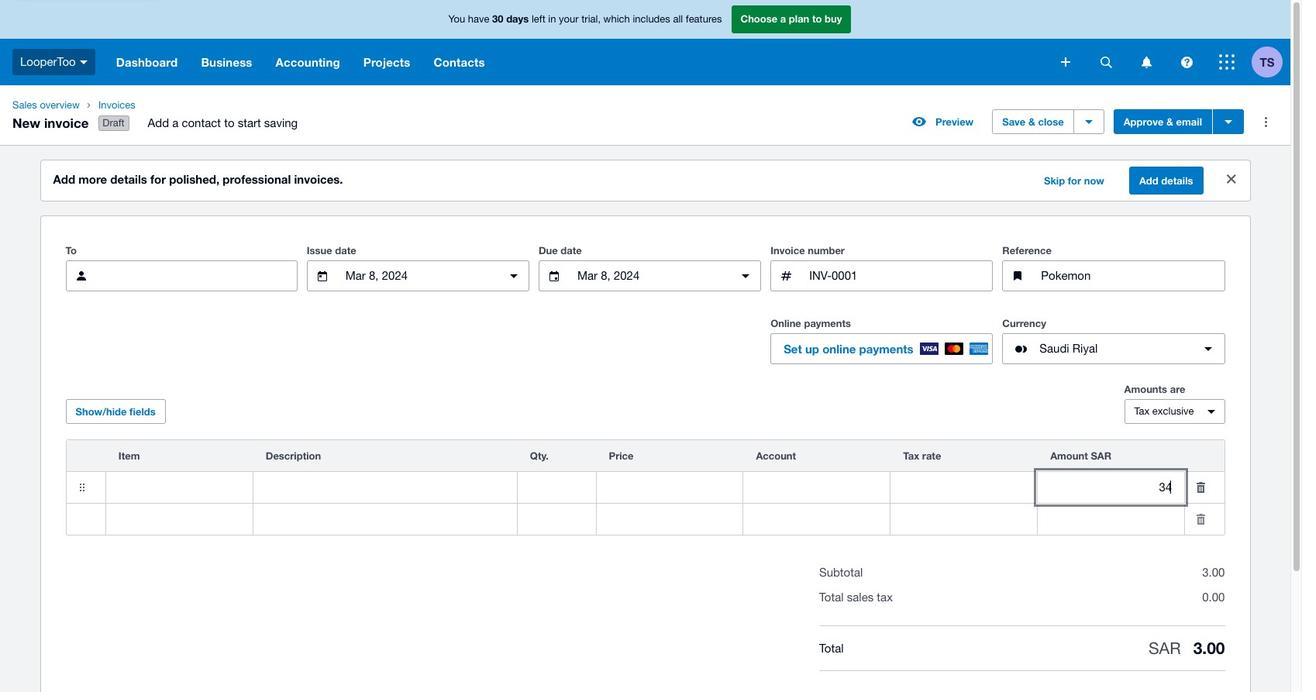 Task type: vqa. For each thing, say whether or not it's contained in the screenshot.
paid hide details
no



Task type: describe. For each thing, give the bounding box(es) containing it.
tax
[[877, 591, 893, 604]]

sales overview
[[12, 99, 80, 111]]

business
[[201, 55, 252, 69]]

you have 30 days left in your trial, which includes all features
[[448, 13, 722, 25]]

save
[[1002, 116, 1026, 128]]

description
[[266, 450, 321, 462]]

features
[[686, 13, 722, 25]]

all
[[673, 13, 683, 25]]

approve
[[1124, 116, 1164, 128]]

tax exclusive
[[1134, 405, 1194, 417]]

none text field inside invoice line item list element
[[253, 473, 517, 502]]

0.00
[[1202, 591, 1225, 604]]

save & close
[[1002, 116, 1064, 128]]

invoice number element
[[770, 261, 993, 292]]

30
[[492, 13, 503, 25]]

To text field
[[103, 261, 297, 291]]

which
[[603, 13, 630, 25]]

banner containing ts
[[0, 0, 1290, 85]]

amounts
[[1124, 383, 1167, 395]]

total sales tax
[[819, 591, 893, 604]]

Issue date text field
[[344, 261, 492, 291]]

sales
[[847, 591, 874, 604]]

loopertoo
[[20, 55, 76, 68]]

issue date
[[307, 244, 356, 257]]

saudi riyal button
[[1002, 333, 1225, 364]]

approve & email button
[[1113, 109, 1212, 134]]

overview
[[40, 99, 80, 111]]

preview button
[[903, 109, 983, 134]]

due
[[539, 244, 558, 257]]

payments inside set up online payments popup button
[[859, 342, 913, 356]]

amount sar
[[1050, 450, 1112, 462]]

more date options image
[[730, 261, 761, 292]]

0 vertical spatial payments
[[804, 317, 851, 329]]

to for plan
[[812, 13, 822, 25]]

remove image
[[1185, 504, 1216, 535]]

invoice
[[44, 114, 89, 131]]

0 horizontal spatial for
[[150, 172, 166, 186]]

left
[[532, 13, 545, 25]]

days
[[506, 13, 529, 25]]

close button
[[1216, 164, 1247, 195]]

none text field inside invoice line item list element
[[253, 505, 517, 534]]

new invoice
[[12, 114, 89, 131]]

add for add a contact to start saving
[[148, 116, 169, 130]]

buy
[[825, 13, 842, 25]]

your
[[559, 13, 579, 25]]

svg image inside loopertoo popup button
[[80, 60, 87, 64]]

approve & email
[[1124, 116, 1202, 128]]

amount
[[1050, 450, 1088, 462]]

preview
[[936, 116, 974, 128]]

have
[[468, 13, 489, 25]]

online
[[822, 342, 856, 356]]

set up online payments
[[784, 342, 913, 356]]

choose
[[741, 13, 778, 25]]

a for contact
[[172, 116, 178, 130]]

Reference text field
[[1040, 261, 1224, 291]]

online
[[770, 317, 801, 329]]

remove image
[[1185, 472, 1216, 503]]

new
[[12, 114, 40, 131]]

now
[[1084, 174, 1104, 187]]

start
[[238, 116, 261, 130]]

contacts
[[434, 55, 485, 69]]

to for contact
[[224, 116, 234, 130]]

contact
[[182, 116, 221, 130]]

saving
[[264, 116, 298, 130]]

invoices.
[[294, 172, 343, 186]]

a for plan
[[780, 13, 786, 25]]

includes
[[633, 13, 670, 25]]

price
[[609, 450, 634, 462]]

account
[[756, 450, 796, 462]]

currency
[[1002, 317, 1046, 329]]

saudi
[[1040, 342, 1069, 355]]

sales overview link
[[6, 98, 86, 113]]

show/hide
[[76, 405, 127, 418]]

number
[[808, 244, 845, 257]]

rate
[[922, 450, 941, 462]]

close
[[1038, 116, 1064, 128]]

riyal
[[1073, 342, 1098, 355]]

add more details for polished, professional invoices.
[[53, 172, 343, 186]]

sales
[[12, 99, 37, 111]]

item
[[118, 450, 140, 462]]

more
[[78, 172, 107, 186]]



Task type: locate. For each thing, give the bounding box(es) containing it.
1 date from the left
[[335, 244, 356, 257]]

banner
[[0, 0, 1290, 85]]

more invoice options image
[[1250, 106, 1281, 137]]

0 horizontal spatial sar
[[1091, 450, 1112, 462]]

1 vertical spatial sar
[[1149, 639, 1181, 657]]

tax
[[1134, 405, 1150, 417], [903, 450, 919, 462]]

tax for tax rate
[[903, 450, 919, 462]]

invoices
[[98, 99, 135, 111]]

contacts button
[[422, 39, 497, 85]]

tax rate
[[903, 450, 941, 462]]

skip for now button
[[1035, 168, 1114, 193]]

& right "save"
[[1028, 116, 1035, 128]]

date for issue date
[[335, 244, 356, 257]]

plan
[[789, 13, 809, 25]]

for
[[150, 172, 166, 186], [1068, 174, 1081, 187]]

for left now
[[1068, 174, 1081, 187]]

2 horizontal spatial add
[[1139, 174, 1159, 187]]

1 vertical spatial to
[[224, 116, 234, 130]]

details inside button
[[1161, 174, 1193, 187]]

Due date text field
[[576, 261, 724, 291]]

1 horizontal spatial a
[[780, 13, 786, 25]]

a left plan
[[780, 13, 786, 25]]

add left more on the left top
[[53, 172, 75, 186]]

date for due date
[[561, 244, 582, 257]]

Invoice number text field
[[808, 261, 992, 291]]

add right now
[[1139, 174, 1159, 187]]

svg image
[[1141, 56, 1151, 68], [80, 60, 87, 64]]

add inside button
[[1139, 174, 1159, 187]]

for inside the 'skip for now' button
[[1068, 174, 1081, 187]]

accounting
[[276, 55, 340, 69]]

None text field
[[253, 505, 517, 534]]

a
[[780, 13, 786, 25], [172, 116, 178, 130]]

1 horizontal spatial svg image
[[1141, 56, 1151, 68]]

date right issue
[[335, 244, 356, 257]]

business button
[[189, 39, 264, 85]]

0 vertical spatial a
[[780, 13, 786, 25]]

to left start on the left top of the page
[[224, 116, 234, 130]]

add for add details
[[1139, 174, 1159, 187]]

contact element
[[65, 261, 297, 292]]

total for total
[[819, 641, 844, 655]]

1 horizontal spatial add
[[148, 116, 169, 130]]

reference
[[1002, 244, 1052, 257]]

0 horizontal spatial a
[[172, 116, 178, 130]]

details right more on the left top
[[110, 172, 147, 186]]

details left close icon
[[1161, 174, 1193, 187]]

3.00 for sar
[[1193, 639, 1225, 658]]

svg image
[[1219, 54, 1235, 70], [1100, 56, 1112, 68], [1181, 56, 1192, 68], [1061, 57, 1070, 67]]

tax for tax exclusive
[[1134, 405, 1150, 417]]

tax inside invoice line item list element
[[903, 450, 919, 462]]

total for total sales tax
[[819, 591, 844, 604]]

0 horizontal spatial details
[[110, 172, 147, 186]]

choose a plan to buy
[[741, 13, 842, 25]]

qty.
[[530, 450, 549, 462]]

& for close
[[1028, 116, 1035, 128]]

svg image up approve
[[1141, 56, 1151, 68]]

subtotal
[[819, 566, 863, 579]]

1 horizontal spatial for
[[1068, 174, 1081, 187]]

1 vertical spatial a
[[172, 116, 178, 130]]

tax left the rate
[[903, 450, 919, 462]]

online payments
[[770, 317, 851, 329]]

you
[[448, 13, 465, 25]]

date right the due
[[561, 244, 582, 257]]

& for email
[[1166, 116, 1173, 128]]

loopertoo button
[[0, 39, 104, 85]]

0 horizontal spatial svg image
[[80, 60, 87, 64]]

fields
[[129, 405, 156, 418]]

tax exclusive button
[[1124, 399, 1225, 424]]

3.00 for subtotal
[[1202, 566, 1225, 579]]

to
[[812, 13, 822, 25], [224, 116, 234, 130]]

for left polished,
[[150, 172, 166, 186]]

0 vertical spatial to
[[812, 13, 822, 25]]

tax inside popup button
[[1134, 405, 1150, 417]]

svg image right loopertoo
[[80, 60, 87, 64]]

0 horizontal spatial tax
[[903, 450, 919, 462]]

dashboard link
[[104, 39, 189, 85]]

to left 'buy' on the top of page
[[812, 13, 822, 25]]

1 horizontal spatial tax
[[1134, 405, 1150, 417]]

dashboard
[[116, 55, 178, 69]]

1 horizontal spatial payments
[[859, 342, 913, 356]]

0 horizontal spatial date
[[335, 244, 356, 257]]

more date options image
[[498, 261, 529, 292]]

drag and drop line image
[[66, 472, 97, 503]]

payments
[[804, 317, 851, 329], [859, 342, 913, 356]]

1 horizontal spatial sar
[[1149, 639, 1181, 657]]

skip for now
[[1044, 174, 1104, 187]]

0 vertical spatial sar
[[1091, 450, 1112, 462]]

total
[[819, 591, 844, 604], [819, 641, 844, 655]]

more line item options element
[[1185, 440, 1224, 471]]

invoice number
[[770, 244, 845, 257]]

1 horizontal spatial details
[[1161, 174, 1193, 187]]

invoice
[[770, 244, 805, 257]]

are
[[1170, 383, 1185, 395]]

trial,
[[581, 13, 601, 25]]

show/hide fields
[[76, 405, 156, 418]]

0 vertical spatial total
[[819, 591, 844, 604]]

due date
[[539, 244, 582, 257]]

& left email
[[1166, 116, 1173, 128]]

email
[[1176, 116, 1202, 128]]

set up online payments button
[[770, 333, 993, 364]]

skip
[[1044, 174, 1065, 187]]

invoices link
[[92, 98, 310, 113]]

2 & from the left
[[1166, 116, 1173, 128]]

1 horizontal spatial &
[[1166, 116, 1173, 128]]

total down subtotal
[[819, 591, 844, 604]]

close image
[[1227, 174, 1236, 184]]

add left 'contact'
[[148, 116, 169, 130]]

tax down 'amounts'
[[1134, 405, 1150, 417]]

1 total from the top
[[819, 591, 844, 604]]

date
[[335, 244, 356, 257], [561, 244, 582, 257]]

0 vertical spatial 3.00
[[1202, 566, 1225, 579]]

issue
[[307, 244, 332, 257]]

1 & from the left
[[1028, 116, 1035, 128]]

2 date from the left
[[561, 244, 582, 257]]

total down total sales tax
[[819, 641, 844, 655]]

0 vertical spatial tax
[[1134, 405, 1150, 417]]

0 horizontal spatial &
[[1028, 116, 1035, 128]]

a left 'contact'
[[172, 116, 178, 130]]

1 vertical spatial 3.00
[[1193, 639, 1225, 658]]

1 vertical spatial tax
[[903, 450, 919, 462]]

payments right online
[[859, 342, 913, 356]]

None text field
[[253, 473, 517, 502]]

projects button
[[352, 39, 422, 85]]

up
[[805, 342, 819, 356]]

amounts are
[[1124, 383, 1185, 395]]

1 horizontal spatial date
[[561, 244, 582, 257]]

1 vertical spatial payments
[[859, 342, 913, 356]]

accounting button
[[264, 39, 352, 85]]

1 horizontal spatial to
[[812, 13, 822, 25]]

to inside banner
[[812, 13, 822, 25]]

save & close button
[[992, 109, 1074, 134]]

2 total from the top
[[819, 641, 844, 655]]

ts button
[[1252, 39, 1290, 85]]

0 horizontal spatial payments
[[804, 317, 851, 329]]

sar inside invoice line item list element
[[1091, 450, 1112, 462]]

add for add more details for polished, professional invoices.
[[53, 172, 75, 186]]

to
[[65, 244, 77, 257]]

in
[[548, 13, 556, 25]]

add details button
[[1129, 167, 1203, 195]]

1 vertical spatial total
[[819, 641, 844, 655]]

exclusive
[[1152, 405, 1194, 417]]

ts
[[1260, 55, 1275, 69]]

3.00 down the 0.00
[[1193, 639, 1225, 658]]

show/hide fields button
[[65, 399, 166, 424]]

0 horizontal spatial to
[[224, 116, 234, 130]]

add details
[[1139, 174, 1193, 187]]

details
[[110, 172, 147, 186], [1161, 174, 1193, 187]]

&
[[1028, 116, 1035, 128], [1166, 116, 1173, 128]]

projects
[[363, 55, 410, 69]]

set
[[784, 342, 802, 356]]

None field
[[106, 473, 252, 502], [518, 473, 596, 502], [596, 473, 743, 502], [744, 473, 890, 502], [891, 473, 1037, 502], [1038, 473, 1184, 502], [106, 505, 252, 534], [518, 505, 596, 534], [596, 505, 743, 534], [1038, 505, 1184, 534], [106, 473, 252, 502], [518, 473, 596, 502], [596, 473, 743, 502], [744, 473, 890, 502], [891, 473, 1037, 502], [1038, 473, 1184, 502], [106, 505, 252, 534], [518, 505, 596, 534], [596, 505, 743, 534], [1038, 505, 1184, 534]]

payments up online
[[804, 317, 851, 329]]

0 horizontal spatial add
[[53, 172, 75, 186]]

draft
[[103, 117, 125, 129]]

invoice line item list element
[[65, 440, 1225, 536]]

professional
[[223, 172, 291, 186]]

3.00 up the 0.00
[[1202, 566, 1225, 579]]



